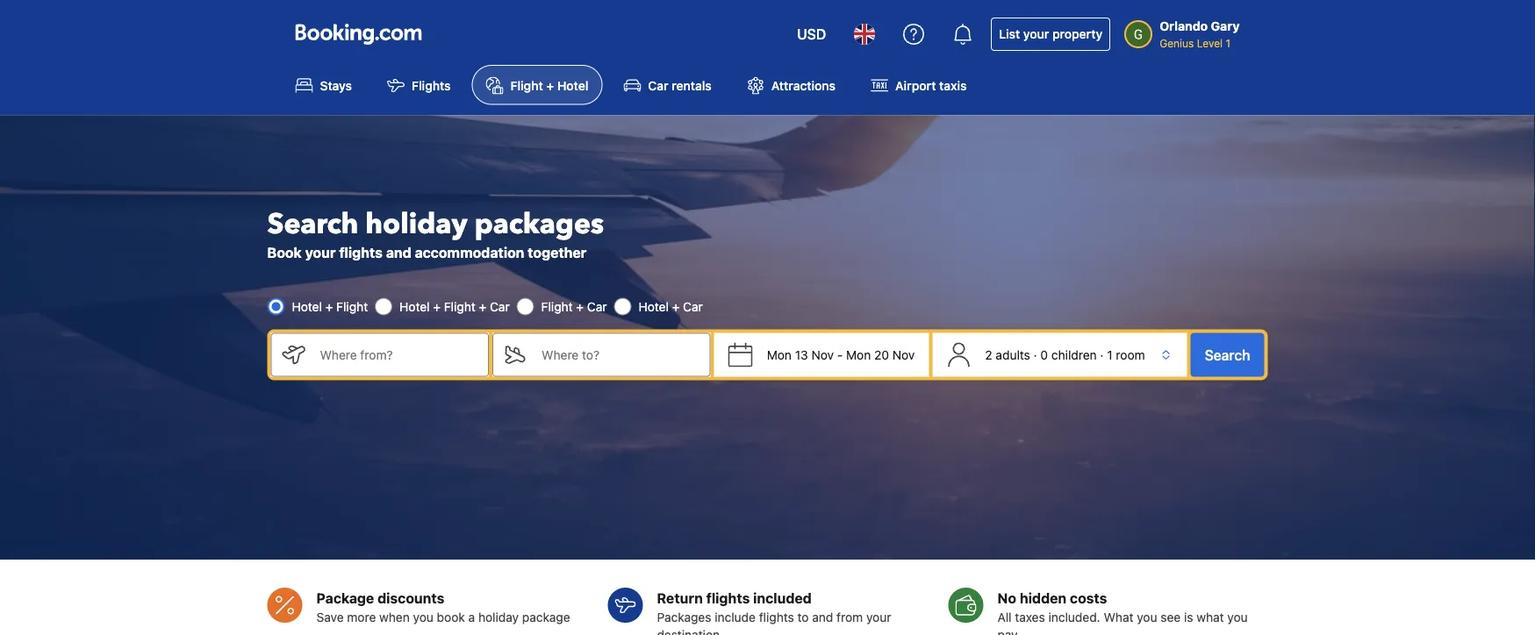 Task type: describe. For each thing, give the bounding box(es) containing it.
flights for flights
[[759, 611, 794, 625]]

no
[[998, 591, 1017, 607]]

and inside the search holiday packages book your flights and accommodation together
[[386, 244, 412, 261]]

+ for hotel + flight + car
[[433, 300, 441, 314]]

book
[[267, 244, 302, 261]]

2 you from the left
[[1137, 611, 1158, 625]]

all
[[998, 611, 1012, 625]]

included
[[753, 591, 812, 607]]

+ for hotel + car
[[672, 300, 680, 314]]

book
[[437, 611, 465, 625]]

attractions link
[[733, 65, 850, 105]]

1 vertical spatial 1
[[1107, 348, 1113, 362]]

search for search
[[1205, 347, 1251, 364]]

room
[[1116, 348, 1146, 362]]

airport
[[896, 78, 936, 92]]

costs
[[1070, 591, 1108, 607]]

destination
[[657, 628, 720, 636]]

property
[[1053, 27, 1103, 41]]

flight + hotel link
[[472, 65, 603, 105]]

hotel for hotel + flight + car
[[400, 300, 430, 314]]

save
[[317, 611, 344, 625]]

Where from? field
[[306, 333, 489, 377]]

1 mon from the left
[[767, 348, 792, 362]]

children
[[1052, 348, 1097, 362]]

your inside the search holiday packages book your flights and accommodation together
[[305, 244, 336, 261]]

1 nov from the left
[[812, 348, 834, 362]]

level
[[1197, 37, 1223, 49]]

flights link
[[373, 65, 465, 105]]

1 · from the left
[[1034, 348, 1038, 362]]

1 horizontal spatial flights
[[706, 591, 750, 607]]

include
[[715, 611, 756, 625]]

2
[[985, 348, 993, 362]]

+ for hotel + flight
[[326, 300, 333, 314]]

orlando
[[1160, 19, 1208, 33]]

hotel + car
[[639, 300, 703, 314]]

pay
[[998, 628, 1018, 636]]

your inside return flights included packages include flights to and from your destination
[[867, 611, 892, 625]]

airport taxis
[[896, 78, 967, 92]]

car rentals link
[[610, 65, 726, 105]]

2 nov from the left
[[893, 348, 915, 362]]

adults
[[996, 348, 1031, 362]]

search holiday packages book your flights and accommodation together
[[267, 205, 604, 261]]

genius
[[1160, 37, 1194, 49]]

hotel for hotel + car
[[639, 300, 669, 314]]

+ for flight + hotel
[[547, 78, 554, 92]]

discounts
[[378, 591, 445, 607]]

package
[[317, 591, 374, 607]]

you inside package discounts save more when you book a holiday package
[[413, 611, 434, 625]]

hotel + flight + car
[[400, 300, 510, 314]]

list your property
[[999, 27, 1103, 41]]

package discounts save more when you book a holiday package
[[317, 591, 570, 625]]

a
[[469, 611, 475, 625]]

hotel for hotel + flight
[[292, 300, 322, 314]]

stays
[[320, 78, 352, 92]]

and inside return flights included packages include flights to and from your destination
[[812, 611, 834, 625]]

2 mon from the left
[[846, 348, 871, 362]]



Task type: locate. For each thing, give the bounding box(es) containing it.
mon
[[767, 348, 792, 362], [846, 348, 871, 362]]

1 horizontal spatial your
[[867, 611, 892, 625]]

taxis
[[940, 78, 967, 92]]

search inside the search holiday packages book your flights and accommodation together
[[267, 205, 359, 243]]

no hidden costs all taxes included. what you see is what you pay
[[998, 591, 1248, 636]]

+ for flight + car
[[576, 300, 584, 314]]

what
[[1197, 611, 1225, 625]]

13
[[795, 348, 808, 362]]

2 horizontal spatial your
[[1024, 27, 1050, 41]]

taxes
[[1015, 611, 1046, 625]]

mon 13 nov - mon 20 nov
[[767, 348, 915, 362]]

hidden
[[1020, 591, 1067, 607]]

when
[[379, 611, 410, 625]]

flights down included
[[759, 611, 794, 625]]

flights
[[339, 244, 383, 261], [706, 591, 750, 607], [759, 611, 794, 625]]

holiday right a
[[479, 611, 519, 625]]

2 · from the left
[[1101, 348, 1104, 362]]

-
[[838, 348, 843, 362]]

flights for holiday
[[339, 244, 383, 261]]

2 adults · 0 children · 1 room
[[985, 348, 1146, 362]]

holiday inside package discounts save more when you book a holiday package
[[479, 611, 519, 625]]

0 vertical spatial 1
[[1226, 37, 1231, 49]]

you right what
[[1228, 611, 1248, 625]]

2 vertical spatial your
[[867, 611, 892, 625]]

0
[[1041, 348, 1049, 362]]

what
[[1104, 611, 1134, 625]]

0 vertical spatial search
[[267, 205, 359, 243]]

search
[[267, 205, 359, 243], [1205, 347, 1251, 364]]

list
[[999, 27, 1020, 41]]

mon right -
[[846, 348, 871, 362]]

0 horizontal spatial mon
[[767, 348, 792, 362]]

nov right '20'
[[893, 348, 915, 362]]

1 horizontal spatial 1
[[1226, 37, 1231, 49]]

return flights included packages include flights to and from your destination
[[657, 591, 892, 636]]

+
[[547, 78, 554, 92], [326, 300, 333, 314], [433, 300, 441, 314], [479, 300, 487, 314], [576, 300, 584, 314], [672, 300, 680, 314]]

is
[[1185, 611, 1194, 625]]

flights up include
[[706, 591, 750, 607]]

package
[[522, 611, 570, 625]]

1 horizontal spatial mon
[[846, 348, 871, 362]]

1 vertical spatial your
[[305, 244, 336, 261]]

and left accommodation
[[386, 244, 412, 261]]

1 horizontal spatial holiday
[[479, 611, 519, 625]]

flight
[[511, 78, 543, 92], [336, 300, 368, 314], [444, 300, 476, 314], [541, 300, 573, 314]]

mon left 13
[[767, 348, 792, 362]]

0 horizontal spatial 1
[[1107, 348, 1113, 362]]

car rentals
[[648, 78, 712, 92]]

packages
[[657, 611, 712, 625]]

0 vertical spatial flights
[[339, 244, 383, 261]]

flight + hotel
[[511, 78, 589, 92]]

3 you from the left
[[1228, 611, 1248, 625]]

usd button
[[787, 13, 837, 55]]

flight + car
[[541, 300, 607, 314]]

1 vertical spatial and
[[812, 611, 834, 625]]

1 horizontal spatial ·
[[1101, 348, 1104, 362]]

car
[[648, 78, 669, 92], [490, 300, 510, 314], [587, 300, 607, 314], [683, 300, 703, 314]]

1 horizontal spatial and
[[812, 611, 834, 625]]

nov left -
[[812, 348, 834, 362]]

0 horizontal spatial ·
[[1034, 348, 1038, 362]]

your right book
[[305, 244, 336, 261]]

0 horizontal spatial you
[[413, 611, 434, 625]]

2 horizontal spatial flights
[[759, 611, 794, 625]]

see
[[1161, 611, 1181, 625]]

included.
[[1049, 611, 1101, 625]]

your right list at the top right of page
[[1024, 27, 1050, 41]]

holiday up accommodation
[[366, 205, 468, 243]]

flights
[[412, 78, 451, 92]]

1 horizontal spatial you
[[1137, 611, 1158, 625]]

search for search holiday packages book your flights and accommodation together
[[267, 205, 359, 243]]

to
[[798, 611, 809, 625]]

your right from
[[867, 611, 892, 625]]

2 vertical spatial flights
[[759, 611, 794, 625]]

usd
[[797, 26, 826, 43]]

and right the to on the right bottom of the page
[[812, 611, 834, 625]]

gary
[[1211, 19, 1240, 33]]

0 horizontal spatial and
[[386, 244, 412, 261]]

hotel + flight
[[292, 300, 368, 314]]

rentals
[[672, 78, 712, 92]]

1
[[1226, 37, 1231, 49], [1107, 348, 1113, 362]]

20
[[875, 348, 890, 362]]

1 vertical spatial search
[[1205, 347, 1251, 364]]

flights up hotel + flight
[[339, 244, 383, 261]]

you
[[413, 611, 434, 625], [1137, 611, 1158, 625], [1228, 611, 1248, 625]]

·
[[1034, 348, 1038, 362], [1101, 348, 1104, 362]]

0 horizontal spatial flights
[[339, 244, 383, 261]]

from
[[837, 611, 863, 625]]

together
[[528, 244, 587, 261]]

0 vertical spatial your
[[1024, 27, 1050, 41]]

0 horizontal spatial your
[[305, 244, 336, 261]]

and
[[386, 244, 412, 261], [812, 611, 834, 625]]

0 horizontal spatial nov
[[812, 348, 834, 362]]

0 vertical spatial holiday
[[366, 205, 468, 243]]

orlando gary genius level 1
[[1160, 19, 1240, 49]]

0 horizontal spatial holiday
[[366, 205, 468, 243]]

return
[[657, 591, 703, 607]]

0 vertical spatial and
[[386, 244, 412, 261]]

holiday
[[366, 205, 468, 243], [479, 611, 519, 625]]

attractions
[[772, 78, 836, 92]]

airport taxis link
[[857, 65, 981, 105]]

you left see
[[1137, 611, 1158, 625]]

you down discounts on the bottom
[[413, 611, 434, 625]]

Where to? field
[[528, 333, 711, 377]]

1 vertical spatial flights
[[706, 591, 750, 607]]

· left 0
[[1034, 348, 1038, 362]]

booking.com online hotel reservations image
[[295, 24, 422, 45]]

hotel
[[558, 78, 589, 92], [292, 300, 322, 314], [400, 300, 430, 314], [639, 300, 669, 314]]

1 you from the left
[[413, 611, 434, 625]]

accommodation
[[415, 244, 525, 261]]

1 down gary
[[1226, 37, 1231, 49]]

1 horizontal spatial nov
[[893, 348, 915, 362]]

packages
[[475, 205, 604, 243]]

search inside button
[[1205, 347, 1251, 364]]

1 horizontal spatial search
[[1205, 347, 1251, 364]]

· right children
[[1101, 348, 1104, 362]]

holiday inside the search holiday packages book your flights and accommodation together
[[366, 205, 468, 243]]

your
[[1024, 27, 1050, 41], [305, 244, 336, 261], [867, 611, 892, 625]]

stays link
[[281, 65, 366, 105]]

2 horizontal spatial you
[[1228, 611, 1248, 625]]

nov
[[812, 348, 834, 362], [893, 348, 915, 362]]

1 vertical spatial holiday
[[479, 611, 519, 625]]

more
[[347, 611, 376, 625]]

list your property link
[[992, 18, 1111, 51]]

flights inside the search holiday packages book your flights and accommodation together
[[339, 244, 383, 261]]

1 left room
[[1107, 348, 1113, 362]]

1 inside orlando gary genius level 1
[[1226, 37, 1231, 49]]

search button
[[1191, 333, 1265, 377]]

0 horizontal spatial search
[[267, 205, 359, 243]]



Task type: vqa. For each thing, say whether or not it's contained in the screenshot.


